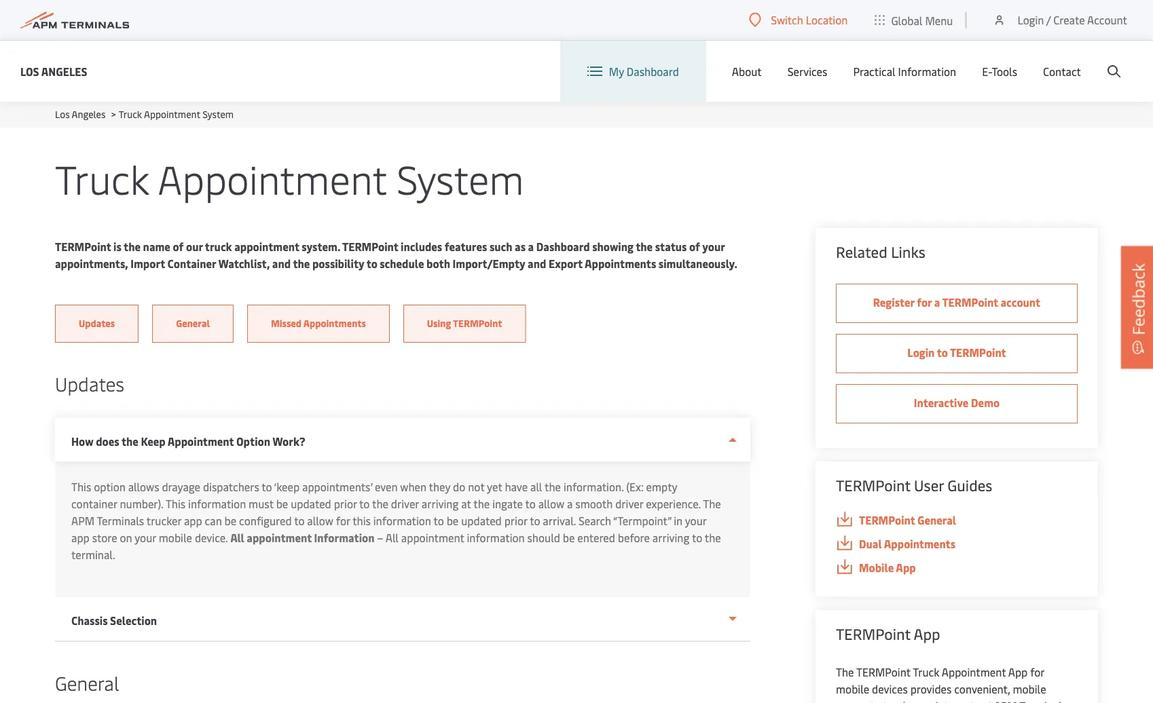Task type: describe. For each thing, give the bounding box(es) containing it.
termpoint inside register for a termpoint account link
[[942, 295, 998, 310]]

1 horizontal spatial mobile
[[836, 682, 870, 697]]

the inside "the termpoint truck appointment app for mobile devices provides convenient, mobile access to truck appointments at apm terminals."
[[836, 665, 854, 680]]

appointment inside termpoint is the name of our truck appointment system. termpoint includes features such as a dashboard showing the status of your appointments, import container watchlist, and the possibility to schedule both import/empty and export appointments simultaneously.
[[234, 239, 299, 254]]

how does the keep appointment option work? button
[[55, 418, 751, 462]]

in
[[674, 514, 683, 528]]

feedback button
[[1121, 246, 1153, 369]]

appointment inside "the termpoint truck appointment app for mobile devices provides convenient, mobile access to truck appointments at apm terminals."
[[942, 665, 1006, 680]]

truck inside "the termpoint truck appointment app for mobile devices provides convenient, mobile access to truck appointments at apm terminals."
[[913, 665, 940, 680]]

appointments
[[911, 699, 980, 704]]

your inside termpoint is the name of our truck appointment system. termpoint includes features such as a dashboard showing the status of your appointments, import container watchlist, and the possibility to schedule both import/empty and export appointments simultaneously.
[[702, 239, 725, 254]]

all
[[530, 480, 542, 494]]

0 vertical spatial truck
[[119, 108, 142, 121]]

work?
[[272, 434, 305, 449]]

global
[[891, 13, 923, 27]]

mobile app
[[859, 561, 916, 575]]

container
[[167, 256, 216, 271]]

dual
[[859, 537, 882, 552]]

1 vertical spatial updates
[[55, 371, 124, 396]]

how
[[71, 434, 93, 449]]

los for los angeles
[[20, 64, 39, 78]]

for inside "the termpoint truck appointment app for mobile devices provides convenient, mobile access to truck appointments at apm terminals."
[[1030, 665, 1045, 680]]

import
[[131, 256, 165, 271]]

(ex:
[[626, 480, 644, 494]]

chassis selection
[[71, 614, 157, 628]]

watchlist,
[[218, 256, 270, 271]]

apm inside "the termpoint truck appointment app for mobile devices provides convenient, mobile access to truck appointments at apm terminals."
[[994, 699, 1017, 704]]

my dashboard button
[[587, 41, 679, 102]]

configured
[[239, 514, 292, 528]]

when
[[400, 480, 427, 494]]

appointment inside dropdown button
[[168, 434, 234, 449]]

register for a termpoint account
[[873, 295, 1041, 310]]

app for mobile app
[[896, 561, 916, 575]]

all appointment information
[[230, 531, 375, 545]]

app inside "the termpoint truck appointment app for mobile devices provides convenient, mobile access to truck appointments at apm terminals."
[[1008, 665, 1028, 680]]

import/empty
[[453, 256, 525, 271]]

0 horizontal spatial allow
[[307, 514, 333, 528]]

1 vertical spatial prior
[[504, 514, 527, 528]]

information inside practical information dropdown button
[[898, 64, 957, 79]]

0 vertical spatial allow
[[538, 497, 565, 511]]

does
[[96, 434, 119, 449]]

services
[[788, 64, 828, 79]]

yet
[[487, 480, 502, 494]]

chassis selection button
[[55, 598, 751, 643]]

my dashboard
[[609, 64, 679, 79]]

for inside this option allows drayage dispatchers to 'keep appointments' even when they do not yet have all the information. (ex: empty container number). this information must be updated prior to the driver arriving at the ingate to allow a smooth driver experience. the apm terminals trucker app can be configured to allow for this information to be updated prior to arrival. search "termpoint" in your app store on your mobile device.
[[336, 514, 350, 528]]

demo
[[971, 396, 1000, 410]]

services button
[[788, 41, 828, 102]]

trucker
[[147, 514, 181, 528]]

0 horizontal spatial this
[[71, 480, 91, 494]]

be inside – all appointment information should be entered before arriving to the terminal.
[[563, 531, 575, 545]]

keep
[[141, 434, 166, 449]]

termpoint general
[[859, 513, 956, 528]]

to up this
[[359, 497, 370, 511]]

option
[[236, 434, 270, 449]]

must
[[249, 497, 274, 511]]

to schedule
[[367, 256, 424, 271]]

0 horizontal spatial prior
[[334, 497, 357, 511]]

store
[[92, 531, 117, 545]]

to inside login to termpoint link
[[937, 345, 948, 360]]

dual appointments
[[859, 537, 956, 552]]

appointment inside – all appointment information should be entered before arriving to the terminal.
[[401, 531, 464, 545]]

access
[[836, 699, 868, 704]]

login for login to termpoint
[[908, 345, 935, 360]]

to up must
[[262, 480, 272, 494]]

the inside this option allows drayage dispatchers to 'keep appointments' even when they do not yet have all the information. (ex: empty container number). this information must be updated prior to the driver arriving at the ingate to allow a smooth driver experience. the apm terminals trucker app can be configured to allow for this information to be updated prior to arrival. search "termpoint" in your app store on your mobile device.
[[703, 497, 721, 511]]

0 vertical spatial general
[[176, 317, 210, 329]]

e-tools button
[[982, 41, 1017, 102]]

about
[[732, 64, 762, 79]]

contact button
[[1043, 41, 1081, 102]]

appointment down "configured" at bottom left
[[247, 531, 312, 545]]

container
[[71, 497, 117, 511]]

1 all from the left
[[230, 531, 244, 545]]

los angeles > truck appointment system
[[55, 108, 234, 121]]

register
[[873, 295, 915, 310]]

be down do
[[447, 514, 459, 528]]

1 vertical spatial system
[[397, 151, 524, 204]]

both
[[427, 256, 450, 271]]

1 vertical spatial information
[[373, 514, 431, 528]]

arriving inside this option allows drayage dispatchers to 'keep appointments' even when they do not yet have all the information. (ex: empty container number). this information must be updated prior to the driver arriving at the ingate to allow a smooth driver experience. the apm terminals trucker app can be configured to allow for this information to be updated prior to arrival. search "termpoint" in your app store on your mobile device.
[[422, 497, 459, 511]]

switch location
[[771, 13, 848, 27]]

this option allows drayage dispatchers to 'keep appointments' even when they do not yet have all the information. (ex: empty container number). this information must be updated prior to the driver arriving at the ingate to allow a smooth driver experience. the apm terminals trucker app can be configured to allow for this information to be updated prior to arrival. search "termpoint" in your app store on your mobile device.
[[71, 480, 721, 545]]

/
[[1047, 13, 1051, 27]]

terminals.
[[1020, 699, 1069, 704]]

2 and from the left
[[528, 256, 546, 271]]

to inside "the termpoint truck appointment app for mobile devices provides convenient, mobile access to truck appointments at apm terminals."
[[870, 699, 881, 704]]

termpoint inside "the termpoint truck appointment app for mobile devices provides convenient, mobile access to truck appointments at apm terminals."
[[856, 665, 911, 680]]

my
[[609, 64, 624, 79]]

number).
[[120, 497, 163, 511]]

have
[[505, 480, 528, 494]]

account
[[1001, 295, 1041, 310]]

dual appointments link
[[836, 536, 1078, 553]]

can
[[205, 514, 222, 528]]

entered
[[578, 531, 615, 545]]

termpoint user guides
[[836, 475, 993, 495]]

allows
[[128, 480, 159, 494]]

login for login / create account
[[1018, 13, 1044, 27]]

showing
[[592, 239, 634, 254]]

interactive demo link
[[836, 384, 1078, 424]]

account
[[1087, 13, 1128, 27]]

information.
[[564, 480, 624, 494]]

angeles for los angeles
[[41, 64, 87, 78]]

device.
[[195, 531, 228, 545]]

1 vertical spatial your
[[685, 514, 707, 528]]

1 horizontal spatial updated
[[461, 514, 502, 528]]

1 vertical spatial general
[[918, 513, 956, 528]]

1 vertical spatial los angeles link
[[55, 108, 106, 121]]

termpoint inside login to termpoint link
[[950, 345, 1006, 360]]

arrival.
[[543, 514, 576, 528]]

1 vertical spatial truck
[[55, 151, 149, 204]]

switch
[[771, 13, 803, 27]]

1 vertical spatial appointments
[[884, 537, 956, 552]]

arriving inside – all appointment information should be entered before arriving to the terminal.
[[653, 531, 690, 545]]

0 horizontal spatial general
[[55, 670, 119, 696]]

should
[[527, 531, 560, 545]]

experience.
[[646, 497, 701, 511]]

the inside – all appointment information should be entered before arriving to the terminal.
[[705, 531, 721, 545]]

2 horizontal spatial mobile
[[1013, 682, 1046, 697]]

0 vertical spatial for
[[917, 295, 932, 310]]

0 horizontal spatial information
[[188, 497, 246, 511]]

at inside this option allows drayage dispatchers to 'keep appointments' even when they do not yet have all the information. (ex: empty container number). this information must be updated prior to the driver arriving at the ingate to allow a smooth driver experience. the apm terminals trucker app can be configured to allow for this information to be updated prior to arrival. search "termpoint" in your app store on your mobile device.
[[461, 497, 471, 511]]

chassis
[[71, 614, 108, 628]]

apm inside this option allows drayage dispatchers to 'keep appointments' even when they do not yet have all the information. (ex: empty container number). this information must be updated prior to the driver arriving at the ingate to allow a smooth driver experience. the apm terminals trucker app can be configured to allow for this information to be updated prior to arrival. search "termpoint" in your app store on your mobile device.
[[71, 514, 94, 528]]

los for los angeles > truck appointment system
[[55, 108, 70, 121]]



Task type: locate. For each thing, give the bounding box(es) containing it.
mobile
[[159, 531, 192, 545], [836, 682, 870, 697], [1013, 682, 1046, 697]]

app left the can
[[184, 514, 202, 528]]

mobile inside this option allows drayage dispatchers to 'keep appointments' even when they do not yet have all the information. (ex: empty container number). this information must be updated prior to the driver arriving at the ingate to allow a smooth driver experience. the apm terminals trucker app can be configured to allow for this information to be updated prior to arrival. search "termpoint" in your app store on your mobile device.
[[159, 531, 192, 545]]

0 vertical spatial at
[[461, 497, 471, 511]]

do
[[453, 480, 465, 494]]

at
[[461, 497, 471, 511], [982, 699, 992, 704]]

a right register
[[934, 295, 940, 310]]

app inside 'link'
[[896, 561, 916, 575]]

updates link
[[55, 305, 139, 343]]

even
[[375, 480, 398, 494]]

guides
[[948, 475, 993, 495]]

at inside "the termpoint truck appointment app for mobile devices provides convenient, mobile access to truck appointments at apm terminals."
[[982, 699, 992, 704]]

1 horizontal spatial arriving
[[653, 531, 690, 545]]

0 vertical spatial los
[[20, 64, 39, 78]]

1 vertical spatial login
[[908, 345, 935, 360]]

the up access
[[836, 665, 854, 680]]

mobile up terminals. on the bottom of page
[[1013, 682, 1046, 697]]

driver down (ex:
[[616, 497, 643, 511]]

empty
[[646, 480, 677, 494]]

information up the can
[[188, 497, 246, 511]]

general link
[[152, 305, 234, 343]]

1 horizontal spatial the
[[836, 665, 854, 680]]

be down 'keep
[[276, 497, 288, 511]]

and left export
[[528, 256, 546, 271]]

your right on
[[135, 531, 156, 545]]

0 horizontal spatial of
[[173, 239, 184, 254]]

updated down 'keep
[[291, 497, 331, 511]]

this down drayage
[[166, 497, 186, 511]]

app up provides
[[914, 624, 940, 644]]

1 vertical spatial allow
[[307, 514, 333, 528]]

convenient,
[[954, 682, 1010, 697]]

global menu button
[[862, 0, 967, 40]]

0 vertical spatial arriving
[[422, 497, 459, 511]]

'keep
[[274, 480, 300, 494]]

0 horizontal spatial for
[[336, 514, 350, 528]]

all right "device."
[[230, 531, 244, 545]]

0 horizontal spatial mobile
[[159, 531, 192, 545]]

option
[[94, 480, 125, 494]]

updates down appointments,
[[79, 317, 115, 329]]

1 horizontal spatial a
[[567, 497, 573, 511]]

related
[[836, 242, 888, 262]]

0 vertical spatial dashboard
[[627, 64, 679, 79]]

0 horizontal spatial app
[[71, 531, 89, 545]]

global menu
[[891, 13, 953, 27]]

2 vertical spatial your
[[135, 531, 156, 545]]

at down do
[[461, 497, 471, 511]]

arriving down in
[[653, 531, 690, 545]]

app
[[184, 514, 202, 528], [71, 531, 89, 545]]

1 horizontal spatial appointments
[[884, 537, 956, 552]]

0 vertical spatial your
[[702, 239, 725, 254]]

smooth
[[576, 497, 613, 511]]

1 horizontal spatial prior
[[504, 514, 527, 528]]

the inside dropdown button
[[122, 434, 138, 449]]

0 horizontal spatial los
[[20, 64, 39, 78]]

arriving down they
[[422, 497, 459, 511]]

1 driver from the left
[[391, 497, 419, 511]]

menu
[[925, 13, 953, 27]]

updates up how
[[55, 371, 124, 396]]

status
[[655, 239, 687, 254]]

0 horizontal spatial a
[[528, 239, 534, 254]]

e-
[[982, 64, 992, 79]]

a right as
[[528, 239, 534, 254]]

2 vertical spatial general
[[55, 670, 119, 696]]

0 horizontal spatial dashboard
[[536, 239, 590, 254]]

to down all
[[525, 497, 536, 511]]

1 vertical spatial arriving
[[653, 531, 690, 545]]

1 vertical spatial apm
[[994, 699, 1017, 704]]

0 vertical spatial updated
[[291, 497, 331, 511]]

–
[[377, 531, 383, 545]]

terminal.
[[71, 548, 115, 562]]

of up "simultaneously."
[[689, 239, 700, 254]]

0 horizontal spatial all
[[230, 531, 244, 545]]

1 vertical spatial updated
[[461, 514, 502, 528]]

0 vertical spatial information
[[898, 64, 957, 79]]

dashboard inside dropdown button
[[627, 64, 679, 79]]

angeles
[[41, 64, 87, 78], [72, 108, 106, 121]]

and
[[272, 256, 291, 271], [528, 256, 546, 271]]

0 vertical spatial angeles
[[41, 64, 87, 78]]

to up the all appointment information
[[294, 514, 305, 528]]

create
[[1054, 13, 1085, 27]]

appointment down they
[[401, 531, 464, 545]]

0 horizontal spatial and
[[272, 256, 291, 271]]

all right –
[[386, 531, 399, 545]]

the right experience.
[[703, 497, 721, 511]]

truck right the our
[[205, 239, 232, 254]]

a inside this option allows drayage dispatchers to 'keep appointments' even when they do not yet have all the information. (ex: empty container number). this information must be updated prior to the driver arriving at the ingate to allow a smooth driver experience. the apm terminals trucker app can be configured to allow for this information to be updated prior to arrival. search "termpoint" in your app store on your mobile device.
[[567, 497, 573, 511]]

1 vertical spatial app
[[914, 624, 940, 644]]

1 horizontal spatial information
[[373, 514, 431, 528]]

appointments down termpoint general
[[884, 537, 956, 552]]

0 vertical spatial los angeles link
[[20, 63, 87, 80]]

appointments inside termpoint is the name of our truck appointment system. termpoint includes features such as a dashboard showing the status of your appointments, import container watchlist, and the possibility to schedule both import/empty and export appointments simultaneously.
[[585, 256, 656, 271]]

angeles for los angeles > truck appointment system
[[72, 108, 106, 121]]

0 vertical spatial apm
[[71, 514, 94, 528]]

0 horizontal spatial driver
[[391, 497, 419, 511]]

for up terminals. on the bottom of page
[[1030, 665, 1045, 680]]

devices
[[872, 682, 908, 697]]

apm down convenient,
[[994, 699, 1017, 704]]

2 horizontal spatial general
[[918, 513, 956, 528]]

dashboard
[[627, 64, 679, 79], [536, 239, 590, 254]]

0 vertical spatial information
[[188, 497, 246, 511]]

0 horizontal spatial system
[[203, 108, 234, 121]]

1 vertical spatial at
[[982, 699, 992, 704]]

the
[[124, 239, 141, 254], [636, 239, 653, 254], [293, 256, 310, 271], [122, 434, 138, 449], [545, 480, 561, 494], [372, 497, 388, 511], [474, 497, 490, 511], [705, 531, 721, 545]]

0 vertical spatial app
[[896, 561, 916, 575]]

1 vertical spatial a
[[934, 295, 940, 310]]

1 vertical spatial app
[[71, 531, 89, 545]]

0 horizontal spatial updated
[[291, 497, 331, 511]]

for right register
[[917, 295, 932, 310]]

app for termpoint app
[[914, 624, 940, 644]]

general up dual appointments link on the bottom right of page
[[918, 513, 956, 528]]

as
[[515, 239, 526, 254]]

truck appointment system
[[55, 151, 524, 204]]

1 vertical spatial for
[[336, 514, 350, 528]]

los angeles link
[[20, 63, 87, 80], [55, 108, 106, 121]]

general down container
[[176, 317, 210, 329]]

to down devices
[[870, 699, 881, 704]]

search
[[579, 514, 611, 528]]

location
[[806, 13, 848, 27]]

los angeles
[[20, 64, 87, 78]]

truck down >
[[55, 151, 149, 204]]

general down chassis
[[55, 670, 119, 696]]

termpoint app
[[836, 624, 940, 644]]

your
[[702, 239, 725, 254], [685, 514, 707, 528], [135, 531, 156, 545]]

1 vertical spatial the
[[836, 665, 854, 680]]

not
[[468, 480, 485, 494]]

0 vertical spatial a
[[528, 239, 534, 254]]

updated down ingate
[[461, 514, 502, 528]]

1 of from the left
[[173, 239, 184, 254]]

0 vertical spatial system
[[203, 108, 234, 121]]

on
[[120, 531, 132, 545]]

0 horizontal spatial arriving
[[422, 497, 459, 511]]

mobile down "trucker"
[[159, 531, 192, 545]]

your up "simultaneously."
[[702, 239, 725, 254]]

truck inside termpoint is the name of our truck appointment system. termpoint includes features such as a dashboard showing the status of your appointments, import container watchlist, and the possibility to schedule both import/empty and export appointments simultaneously.
[[205, 239, 232, 254]]

login to termpoint
[[908, 345, 1006, 360]]

mobile up access
[[836, 682, 870, 697]]

1 vertical spatial this
[[166, 497, 186, 511]]

dashboard right my
[[627, 64, 679, 79]]

1 horizontal spatial login
[[1018, 13, 1044, 27]]

1 horizontal spatial for
[[917, 295, 932, 310]]

2 all from the left
[[386, 531, 399, 545]]

to up should
[[530, 514, 540, 528]]

appointment
[[144, 108, 200, 121], [158, 151, 387, 204], [168, 434, 234, 449], [942, 665, 1006, 680]]

termpoint inside termpoint general link
[[859, 513, 915, 528]]

allow
[[538, 497, 565, 511], [307, 514, 333, 528]]

to inside – all appointment information should be entered before arriving to the terminal.
[[692, 531, 702, 545]]

prior down appointments'
[[334, 497, 357, 511]]

truck down devices
[[883, 699, 909, 704]]

information down ingate
[[467, 531, 525, 545]]

be down arrival.
[[563, 531, 575, 545]]

information down global menu
[[898, 64, 957, 79]]

truck inside "the termpoint truck appointment app for mobile devices provides convenient, mobile access to truck appointments at apm terminals."
[[883, 699, 909, 704]]

allow up the all appointment information
[[307, 514, 333, 528]]

0 horizontal spatial at
[[461, 497, 471, 511]]

related links
[[836, 242, 926, 262]]

login left /
[[1018, 13, 1044, 27]]

0 vertical spatial the
[[703, 497, 721, 511]]

switch location button
[[749, 12, 848, 27]]

allow up arrival.
[[538, 497, 565, 511]]

1 horizontal spatial system
[[397, 151, 524, 204]]

login to termpoint link
[[836, 334, 1078, 374]]

a up arrival.
[[567, 497, 573, 511]]

1 horizontal spatial information
[[898, 64, 957, 79]]

your right in
[[685, 514, 707, 528]]

dashboard up export
[[536, 239, 590, 254]]

arriving
[[422, 497, 459, 511], [653, 531, 690, 545]]

driver down when
[[391, 497, 419, 511]]

information down this
[[314, 531, 375, 545]]

1 horizontal spatial driver
[[616, 497, 643, 511]]

termpoint general link
[[836, 512, 1078, 529]]

2 horizontal spatial information
[[467, 531, 525, 545]]

0 vertical spatial updates
[[79, 317, 115, 329]]

drayage
[[162, 480, 200, 494]]

practical information
[[853, 64, 957, 79]]

login up 'interactive' on the bottom right
[[908, 345, 935, 360]]

contact
[[1043, 64, 1081, 79]]

2 vertical spatial information
[[467, 531, 525, 545]]

apm down container
[[71, 514, 94, 528]]

1 horizontal spatial allow
[[538, 497, 565, 511]]

1 horizontal spatial this
[[166, 497, 186, 511]]

truck up provides
[[913, 665, 940, 680]]

e-tools
[[982, 64, 1017, 79]]

0 vertical spatial truck
[[205, 239, 232, 254]]

1 horizontal spatial app
[[184, 514, 202, 528]]

to down they
[[434, 514, 444, 528]]

possibility
[[312, 256, 364, 271]]

1 horizontal spatial of
[[689, 239, 700, 254]]

appointments,
[[55, 256, 128, 271]]

all inside – all appointment information should be entered before arriving to the terminal.
[[386, 531, 399, 545]]

the termpoint truck appointment app for mobile devices provides convenient, mobile access to truck appointments at apm terminals.
[[836, 665, 1069, 704]]

appointments
[[585, 256, 656, 271], [884, 537, 956, 552]]

2 vertical spatial for
[[1030, 665, 1045, 680]]

at down convenient,
[[982, 699, 992, 704]]

includes
[[401, 239, 442, 254]]

appointment up watchlist,
[[234, 239, 299, 254]]

for left this
[[336, 514, 350, 528]]

0 vertical spatial this
[[71, 480, 91, 494]]

this
[[353, 514, 371, 528]]

appointments'
[[302, 480, 372, 494]]

2 of from the left
[[689, 239, 700, 254]]

0 vertical spatial prior
[[334, 497, 357, 511]]

2 driver from the left
[[616, 497, 643, 511]]

truck right >
[[119, 108, 142, 121]]

– all appointment information should be entered before arriving to the terminal.
[[71, 531, 721, 562]]

1 vertical spatial information
[[314, 531, 375, 545]]

is
[[113, 239, 121, 254]]

1 horizontal spatial los
[[55, 108, 70, 121]]

information up – all appointment information should be entered before arriving to the terminal.
[[373, 514, 431, 528]]

practical
[[853, 64, 896, 79]]

to down experience.
[[692, 531, 702, 545]]

1 horizontal spatial truck
[[883, 699, 909, 704]]

prior down ingate
[[504, 514, 527, 528]]

1 and from the left
[[272, 256, 291, 271]]

1 vertical spatial los
[[55, 108, 70, 121]]

mobile app link
[[836, 560, 1078, 577]]

1 horizontal spatial dashboard
[[627, 64, 679, 79]]

0 horizontal spatial the
[[703, 497, 721, 511]]

0 vertical spatial login
[[1018, 13, 1044, 27]]

appointments down showing
[[585, 256, 656, 271]]

updates
[[79, 317, 115, 329], [55, 371, 124, 396]]

dashboard inside termpoint is the name of our truck appointment system. termpoint includes features such as a dashboard showing the status of your appointments, import container watchlist, and the possibility to schedule both import/empty and export appointments simultaneously.
[[536, 239, 590, 254]]

1 horizontal spatial all
[[386, 531, 399, 545]]

1 horizontal spatial apm
[[994, 699, 1017, 704]]

be right the can
[[225, 514, 237, 528]]

interactive demo
[[914, 396, 1000, 410]]

name
[[143, 239, 170, 254]]

this up container
[[71, 480, 91, 494]]

login / create account link
[[993, 0, 1128, 40]]

2 horizontal spatial a
[[934, 295, 940, 310]]

app down the dual appointments
[[896, 561, 916, 575]]

0 horizontal spatial apm
[[71, 514, 94, 528]]

2 horizontal spatial for
[[1030, 665, 1045, 680]]

information inside – all appointment information should be entered before arriving to the terminal.
[[467, 531, 525, 545]]

a inside termpoint is the name of our truck appointment system. termpoint includes features such as a dashboard showing the status of your appointments, import container watchlist, and the possibility to schedule both import/empty and export appointments simultaneously.
[[528, 239, 534, 254]]

and right watchlist,
[[272, 256, 291, 271]]

app up terminals. on the bottom of page
[[1008, 665, 1028, 680]]

links
[[891, 242, 926, 262]]

to up 'interactive' on the bottom right
[[937, 345, 948, 360]]

app up terminal.
[[71, 531, 89, 545]]

0 vertical spatial app
[[184, 514, 202, 528]]

user
[[914, 475, 944, 495]]

0 vertical spatial appointments
[[585, 256, 656, 271]]

1 vertical spatial truck
[[883, 699, 909, 704]]

1 horizontal spatial and
[[528, 256, 546, 271]]

2 vertical spatial truck
[[913, 665, 940, 680]]

interactive
[[914, 396, 969, 410]]

appointment
[[234, 239, 299, 254], [247, 531, 312, 545], [401, 531, 464, 545]]

selection
[[110, 614, 157, 628]]

login / create account
[[1018, 13, 1128, 27]]

of left the our
[[173, 239, 184, 254]]

angeles inside los angeles link
[[41, 64, 87, 78]]



Task type: vqa. For each thing, say whether or not it's contained in the screenshot.
PLAY
no



